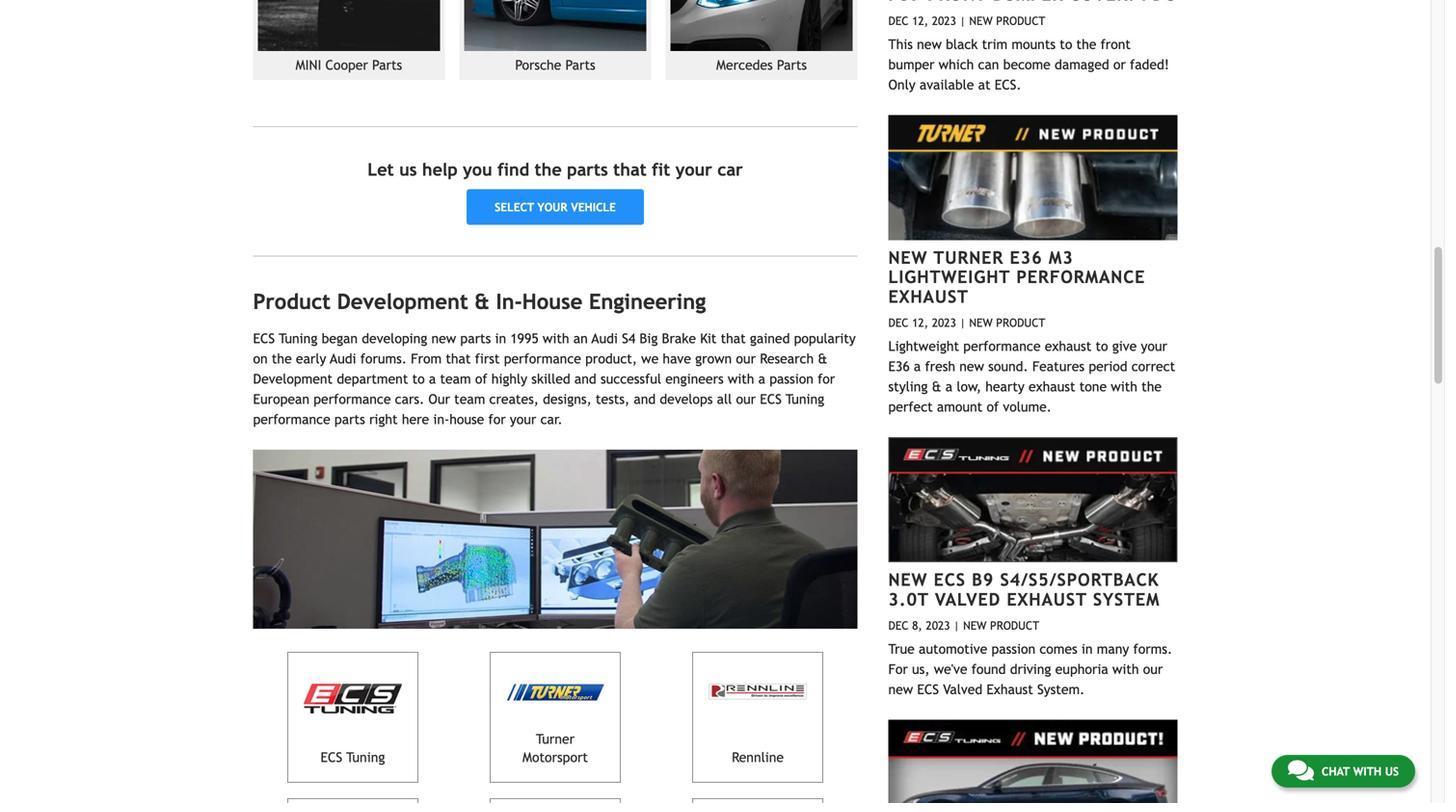 Task type: vqa. For each thing, say whether or not it's contained in the screenshot.
BACKLIGHTING to the left
no



Task type: describe. For each thing, give the bounding box(es) containing it.
front
[[1101, 36, 1131, 52]]

amount
[[937, 400, 983, 415]]

right
[[369, 412, 398, 428]]

let
[[368, 160, 394, 180]]

engineering
[[589, 290, 706, 314]]

parts for porsche parts
[[565, 57, 595, 73]]

cars.
[[395, 392, 424, 407]]

exhaust for ecs
[[1007, 590, 1087, 610]]

to inside the dec 12, 2023 | new product this new black trim mounts to the front bumper which can become damaged or faded! only available at ecs.
[[1060, 36, 1072, 52]]

1 vertical spatial exhaust
[[1029, 379, 1075, 395]]

0 vertical spatial audi
[[591, 331, 618, 347]]

| for turner
[[960, 316, 966, 330]]

skilled
[[531, 372, 570, 387]]

0 vertical spatial exhaust
[[1045, 339, 1092, 354]]

fresh
[[925, 359, 955, 375]]

find
[[497, 160, 529, 180]]

12, for this
[[912, 14, 928, 27]]

here
[[402, 412, 429, 428]]

dec 8, 2023 | new product true automotive passion comes in many forms. for us, we've found driving euphoria with our new ecs valved exhaust system.
[[888, 619, 1172, 698]]

from
[[411, 351, 442, 367]]

our inside dec 8, 2023 | new product true automotive passion comes in many forms. for us, we've found driving euphoria with our new ecs valved exhaust system.
[[1143, 662, 1163, 678]]

with left us
[[1353, 765, 1382, 779]]

turner motorsport link
[[490, 653, 621, 784]]

period
[[1089, 359, 1127, 375]]

rennline
[[732, 750, 784, 766]]

of inside ecs tuning began developing new parts in 1995 with an audi s4 big brake kit that gained popularity on the early audi forums. from that first performance product, we have grown our research & development department to a team of highly skilled and successful engineers with a passion for european performance cars. our team creates, designs, tests, and develops all our ecs tuning performance parts right here in-house for your car.
[[475, 372, 487, 387]]

2 vertical spatial parts
[[334, 412, 365, 428]]

to inside dec 12, 2023 | new product lightweight performance exhaust to give your e36 a fresh new sound. features period correct styling & a low, hearty exhaust tone with the perfect amount of volume.
[[1096, 339, 1108, 354]]

new for new
[[969, 14, 993, 27]]

12, for lightweight
[[912, 316, 928, 330]]

b9
[[972, 570, 994, 590]]

all
[[717, 392, 732, 407]]

we
[[641, 351, 659, 367]]

select your vehicle
[[495, 200, 616, 214]]

help
[[422, 160, 458, 180]]

can
[[978, 57, 999, 72]]

department
[[337, 372, 408, 387]]

forums.
[[360, 351, 407, 367]]

0 vertical spatial for
[[818, 372, 835, 387]]

euphoria
[[1055, 662, 1108, 678]]

with up all
[[728, 372, 754, 387]]

8,
[[912, 619, 922, 633]]

car
[[717, 160, 743, 180]]

which
[[939, 57, 974, 72]]

dec inside the dec 12, 2023 | new product this new black trim mounts to the front bumper which can become damaged or faded! only available at ecs.
[[888, 14, 909, 27]]

2023 inside the dec 12, 2023 | new product this new black trim mounts to the front bumper which can become damaged or faded! only available at ecs.
[[932, 14, 956, 27]]

mini cooper parts
[[296, 57, 402, 73]]

comes
[[1040, 642, 1078, 657]]

styling
[[888, 379, 928, 395]]

0 horizontal spatial and
[[574, 372, 596, 387]]

select your vehicle button
[[467, 189, 644, 225]]

comments image
[[1288, 760, 1314, 783]]

new for automotive
[[963, 619, 987, 633]]

1995
[[510, 331, 539, 347]]

mercedes parts link
[[666, 0, 858, 80]]

true
[[888, 642, 915, 657]]

forms.
[[1133, 642, 1172, 657]]

2023 for turner
[[932, 316, 956, 330]]

hearty
[[985, 379, 1025, 395]]

faded!
[[1130, 57, 1169, 72]]

dec for new ecs b9 s4/s5/sportback 3.0t valved exhaust system
[[888, 619, 909, 633]]

product up early on the top left of the page
[[253, 290, 331, 314]]

2 horizontal spatial tuning
[[786, 392, 824, 407]]

rennline link
[[692, 653, 823, 784]]

new turner e36 m3 lightweight performance exhaust link
[[888, 248, 1146, 307]]

chat with us
[[1322, 765, 1399, 779]]

available
[[920, 77, 974, 92]]

turner inside new turner e36 m3 lightweight performance exhaust
[[934, 248, 1004, 268]]

e36 inside new turner e36 m3 lightweight performance exhaust
[[1010, 248, 1043, 268]]

new ecs b9 32 way adjustable damping coilovers image
[[888, 721, 1178, 804]]

mini cooper parts link
[[253, 0, 445, 80]]

research
[[760, 351, 814, 367]]

new inside the dec 12, 2023 | new product this new black trim mounts to the front bumper which can become damaged or faded! only available at ecs.
[[917, 36, 942, 52]]

product for e36
[[996, 316, 1045, 330]]

developing
[[362, 331, 427, 347]]

3.0t
[[888, 590, 929, 610]]

for
[[888, 662, 908, 678]]

new
[[888, 570, 928, 590]]

new inside dec 8, 2023 | new product true automotive passion comes in many forms. for us, we've found driving euphoria with our new ecs valved exhaust system.
[[888, 683, 913, 698]]

0 horizontal spatial that
[[446, 351, 471, 367]]

m3
[[1049, 248, 1074, 268]]

or
[[1113, 57, 1126, 72]]

tuning for ecs tuning
[[346, 750, 385, 766]]

2 horizontal spatial parts
[[567, 160, 608, 180]]

your inside dec 12, 2023 | new product lightweight performance exhaust to give your e36 a fresh new sound. features period correct styling & a low, hearty exhaust tone with the perfect amount of volume.
[[1141, 339, 1167, 354]]

designs,
[[543, 392, 592, 407]]

kit
[[700, 331, 717, 347]]

1 vertical spatial our
[[736, 392, 756, 407]]

exhaust inside dec 8, 2023 | new product true automotive passion comes in many forms. for us, we've found driving euphoria with our new ecs valved exhaust system.
[[987, 683, 1033, 698]]

& inside ecs tuning began developing new parts in 1995 with an audi s4 big brake kit that gained popularity on the early audi forums. from that first performance product, we have grown our research & development department to a team of highly skilled and successful engineers with a passion for european performance cars. our team creates, designs, tests, and develops all our ecs tuning performance parts right here in-house for your car.
[[818, 351, 827, 367]]

| inside the dec 12, 2023 | new product this new black trim mounts to the front bumper which can become damaged or faded! only available at ecs.
[[960, 14, 966, 27]]

fit
[[652, 160, 670, 180]]

house
[[522, 290, 583, 314]]

mounts
[[1012, 36, 1056, 52]]

dec for new turner e36 m3 lightweight performance exhaust
[[888, 316, 909, 330]]

ecs tuning engineer comparing a part to a digital prototype image
[[253, 450, 858, 630]]

an
[[573, 331, 588, 347]]

sound.
[[988, 359, 1028, 375]]

new turner e36 m3 lightweight performance exhaust image
[[888, 115, 1178, 240]]

your inside select your vehicle button
[[537, 200, 567, 214]]

0 vertical spatial development
[[337, 290, 468, 314]]

a left low, at top right
[[945, 379, 953, 395]]

have
[[663, 351, 691, 367]]

tests,
[[596, 392, 630, 407]]

new ecs b9 s4/s5/sportback 3.0t valved exhaust system image
[[888, 438, 1178, 563]]

let us help you find the parts that fit your     car
[[368, 160, 743, 180]]

new inside ecs tuning began developing new parts in 1995 with an audi s4 big brake kit that gained popularity on the early audi forums. from that first performance product, we have grown our research & development department to a team of highly skilled and successful engineers with a passion for european performance cars. our team creates, designs, tests, and develops all our ecs tuning performance parts right here in-house for your car.
[[431, 331, 456, 347]]

1 vertical spatial audi
[[330, 351, 356, 367]]

with inside dec 8, 2023 | new product true automotive passion comes in many forms. for us, we've found driving euphoria with our new ecs valved exhaust system.
[[1112, 662, 1139, 678]]

ecs.
[[995, 77, 1021, 92]]

us
[[399, 160, 417, 180]]

european
[[253, 392, 309, 407]]

& inside dec 12, 2023 | new product lightweight performance exhaust to give your e36 a fresh new sound. features period correct styling & a low, hearty exhaust tone with the perfect amount of volume.
[[932, 379, 941, 395]]

early
[[296, 351, 326, 367]]

many
[[1097, 642, 1129, 657]]

we've
[[934, 662, 967, 678]]

grown
[[695, 351, 732, 367]]

porsche
[[515, 57, 561, 73]]

tone
[[1079, 379, 1107, 395]]

features
[[1032, 359, 1085, 375]]

select
[[495, 200, 534, 214]]

chat with us link
[[1271, 756, 1415, 789]]

performance down european
[[253, 412, 330, 428]]

new ecs b9 s4/s5/sportback 3.0t valved exhaust system
[[888, 570, 1160, 610]]

the inside dec 12, 2023 | new product lightweight performance exhaust to give your e36 a fresh new sound. features period correct styling & a low, hearty exhaust tone with the perfect amount of volume.
[[1142, 379, 1162, 395]]

on
[[253, 351, 268, 367]]

performance
[[1016, 267, 1146, 287]]

in-
[[433, 412, 449, 428]]



Task type: locate. For each thing, give the bounding box(es) containing it.
0 horizontal spatial audi
[[330, 351, 356, 367]]

2 lightweight from the top
[[888, 339, 959, 354]]

exhaust inside new ecs b9 s4/s5/sportback 3.0t valved exhaust system
[[1007, 590, 1087, 610]]

1 vertical spatial dec
[[888, 316, 909, 330]]

turner inside turner motorsport
[[536, 732, 575, 748]]

parts up 'first'
[[460, 331, 491, 347]]

1 horizontal spatial audi
[[591, 331, 618, 347]]

performance down the department
[[314, 392, 391, 407]]

0 vertical spatial of
[[475, 372, 487, 387]]

passion down research
[[770, 372, 814, 387]]

audi up product,
[[591, 331, 618, 347]]

parts right mercedes
[[777, 57, 807, 73]]

e36 inside dec 12, 2023 | new product lightweight performance exhaust to give your e36 a fresh new sound. features period correct styling & a low, hearty exhaust tone with the perfect amount of volume.
[[888, 359, 910, 375]]

1 vertical spatial 12,
[[912, 316, 928, 330]]

product inside dec 12, 2023 | new product lightweight performance exhaust to give your e36 a fresh new sound. features period correct styling & a low, hearty exhaust tone with the perfect amount of volume.
[[996, 316, 1045, 330]]

0 vertical spatial valved
[[935, 590, 1001, 610]]

1 horizontal spatial &
[[818, 351, 827, 367]]

damaged
[[1055, 57, 1109, 72]]

to up "damaged"
[[1060, 36, 1072, 52]]

parts
[[372, 57, 402, 73], [565, 57, 595, 73], [777, 57, 807, 73]]

2023 inside dec 8, 2023 | new product true automotive passion comes in many forms. for us, we've found driving euphoria with our new ecs valved exhaust system.
[[926, 619, 950, 633]]

0 horizontal spatial for
[[488, 412, 506, 428]]

e36 up styling
[[888, 359, 910, 375]]

system.
[[1037, 683, 1085, 698]]

the right the on
[[272, 351, 292, 367]]

develops
[[660, 392, 713, 407]]

2 vertical spatial tuning
[[346, 750, 385, 766]]

our down 'gained' on the top of page
[[736, 351, 756, 367]]

1 vertical spatial to
[[1096, 339, 1108, 354]]

2 vertical spatial to
[[412, 372, 425, 387]]

team up our
[[440, 372, 471, 387]]

3 dec from the top
[[888, 619, 909, 633]]

product,
[[585, 351, 637, 367]]

at
[[978, 77, 991, 92]]

new down for
[[888, 683, 913, 698]]

valved inside dec 8, 2023 | new product true automotive passion comes in many forms. for us, we've found driving euphoria with our new ecs valved exhaust system.
[[943, 683, 982, 698]]

1 vertical spatial &
[[818, 351, 827, 367]]

product up "sound." on the top
[[996, 316, 1045, 330]]

12,
[[912, 14, 928, 27], [912, 316, 928, 330]]

black
[[946, 36, 978, 52]]

porsche parts
[[515, 57, 595, 73]]

12, inside the dec 12, 2023 | new product this new black trim mounts to the front bumper which can become damaged or faded! only available at ecs.
[[912, 14, 928, 27]]

new up from
[[431, 331, 456, 347]]

new inside dec 12, 2023 | new product lightweight performance exhaust to give your e36 a fresh new sound. features period correct styling & a low, hearty exhaust tone with the perfect amount of volume.
[[969, 316, 993, 330]]

with down many
[[1112, 662, 1139, 678]]

parts right cooper
[[372, 57, 402, 73]]

the right find on the left top of the page
[[535, 160, 562, 180]]

1 horizontal spatial parts
[[565, 57, 595, 73]]

dec up this
[[888, 14, 909, 27]]

motorsport
[[523, 750, 588, 766]]

your up correct
[[1141, 339, 1167, 354]]

1 horizontal spatial development
[[337, 290, 468, 314]]

turner up motorsport
[[536, 732, 575, 748]]

for down creates,
[[488, 412, 506, 428]]

0 vertical spatial and
[[574, 372, 596, 387]]

correct
[[1131, 359, 1175, 375]]

new inside new turner e36 m3 lightweight performance exhaust
[[888, 248, 928, 268]]

with down period at the top right of page
[[1111, 379, 1137, 395]]

development up 'developing'
[[337, 290, 468, 314]]

dec up styling
[[888, 316, 909, 330]]

in-
[[496, 290, 522, 314]]

0 vertical spatial our
[[736, 351, 756, 367]]

1 vertical spatial lightweight
[[888, 339, 959, 354]]

| inside dec 12, 2023 | new product lightweight performance exhaust to give your e36 a fresh new sound. features period correct styling & a low, hearty exhaust tone with the perfect amount of volume.
[[960, 316, 966, 330]]

exhaust inside new turner e36 m3 lightweight performance exhaust
[[888, 287, 969, 307]]

2 vertical spatial 2023
[[926, 619, 950, 633]]

exhaust up the fresh
[[888, 287, 969, 307]]

& down the fresh
[[932, 379, 941, 395]]

mercedes
[[716, 57, 773, 73]]

in up euphoria
[[1082, 642, 1093, 657]]

new up bumper
[[917, 36, 942, 52]]

with
[[543, 331, 569, 347], [728, 372, 754, 387], [1111, 379, 1137, 395], [1112, 662, 1139, 678], [1353, 765, 1382, 779]]

2 vertical spatial |
[[954, 619, 960, 633]]

for
[[818, 372, 835, 387], [488, 412, 506, 428]]

| for ecs
[[954, 619, 960, 633]]

a up styling
[[914, 359, 921, 375]]

development up european
[[253, 372, 333, 387]]

2023 up the fresh
[[932, 316, 956, 330]]

the
[[1076, 36, 1096, 52], [535, 160, 562, 180], [272, 351, 292, 367], [1142, 379, 1162, 395]]

to
[[1060, 36, 1072, 52], [1096, 339, 1108, 354], [412, 372, 425, 387]]

the inside the dec 12, 2023 | new product this new black trim mounts to the front bumper which can become damaged or faded! only available at ecs.
[[1076, 36, 1096, 52]]

2 vertical spatial exhaust
[[987, 683, 1033, 698]]

the down correct
[[1142, 379, 1162, 395]]

new up low, at top right
[[959, 359, 984, 375]]

2 vertical spatial dec
[[888, 619, 909, 633]]

1 vertical spatial in
[[1082, 642, 1093, 657]]

and down successful
[[634, 392, 656, 407]]

cooper
[[325, 57, 368, 73]]

bumper
[[888, 57, 935, 72]]

& left the in-
[[475, 290, 490, 314]]

0 vertical spatial in
[[495, 331, 506, 347]]

of down hearty on the right of the page
[[987, 400, 999, 415]]

1 horizontal spatial of
[[987, 400, 999, 415]]

exhaust up comes
[[1007, 590, 1087, 610]]

0 vertical spatial &
[[475, 290, 490, 314]]

0 vertical spatial parts
[[567, 160, 608, 180]]

1 vertical spatial team
[[454, 392, 485, 407]]

2 horizontal spatial &
[[932, 379, 941, 395]]

1 horizontal spatial parts
[[460, 331, 491, 347]]

2023 inside dec 12, 2023 | new product lightweight performance exhaust to give your e36 a fresh new sound. features period correct styling & a low, hearty exhaust tone with the perfect amount of volume.
[[932, 316, 956, 330]]

0 vertical spatial to
[[1060, 36, 1072, 52]]

| inside dec 8, 2023 | new product true automotive passion comes in many forms. for us, we've found driving euphoria with our new ecs valved exhaust system.
[[954, 619, 960, 633]]

0 horizontal spatial tuning
[[279, 331, 318, 347]]

our down the "forms."
[[1143, 662, 1163, 678]]

to inside ecs tuning began developing new parts in 1995 with an audi s4 big brake kit that gained popularity on the early audi forums. from that first performance product, we have grown our research & development department to a team of highly skilled and successful engineers with a passion for european performance cars. our team creates, designs, tests, and develops all our ecs tuning performance parts right here in-house for your car.
[[412, 372, 425, 387]]

2023 right the 8,
[[926, 619, 950, 633]]

2 vertical spatial that
[[446, 351, 471, 367]]

0 vertical spatial 12,
[[912, 14, 928, 27]]

creates,
[[489, 392, 539, 407]]

new inside dec 8, 2023 | new product true automotive passion comes in many forms. for us, we've found driving euphoria with our new ecs valved exhaust system.
[[963, 619, 987, 633]]

3 parts from the left
[[777, 57, 807, 73]]

1 horizontal spatial e36
[[1010, 248, 1043, 268]]

0 vertical spatial passion
[[770, 372, 814, 387]]

2 vertical spatial our
[[1143, 662, 1163, 678]]

and
[[574, 372, 596, 387], [634, 392, 656, 407]]

&
[[475, 290, 490, 314], [818, 351, 827, 367], [932, 379, 941, 395]]

house
[[449, 412, 484, 428]]

parts right porsche
[[565, 57, 595, 73]]

& down popularity on the right top of the page
[[818, 351, 827, 367]]

passion inside ecs tuning began developing new parts in 1995 with an audi s4 big brake kit that gained popularity on the early audi forums. from that first performance product, we have grown our research & development department to a team of highly skilled and successful engineers with a passion for european performance cars. our team creates, designs, tests, and develops all our ecs tuning performance parts right here in-house for your car.
[[770, 372, 814, 387]]

only
[[888, 77, 915, 92]]

of down 'first'
[[475, 372, 487, 387]]

0 horizontal spatial e36
[[888, 359, 910, 375]]

automotive
[[919, 642, 987, 657]]

our
[[428, 392, 450, 407]]

2 12, from the top
[[912, 316, 928, 330]]

first
[[475, 351, 500, 367]]

team up house
[[454, 392, 485, 407]]

1 parts from the left
[[372, 57, 402, 73]]

highly
[[491, 372, 527, 387]]

a down from
[[429, 372, 436, 387]]

that
[[613, 160, 647, 180], [721, 331, 746, 347], [446, 351, 471, 367]]

0 vertical spatial that
[[613, 160, 647, 180]]

performance up "sound." on the top
[[963, 339, 1041, 354]]

passion inside dec 8, 2023 | new product true automotive passion comes in many forms. for us, we've found driving euphoria with our new ecs valved exhaust system.
[[991, 642, 1035, 657]]

that left 'first'
[[446, 351, 471, 367]]

exhaust down features
[[1029, 379, 1075, 395]]

in left 1995
[[495, 331, 506, 347]]

e36
[[1010, 248, 1043, 268], [888, 359, 910, 375]]

ecs inside dec 8, 2023 | new product true automotive passion comes in many forms. for us, we've found driving euphoria with our new ecs valved exhaust system.
[[917, 683, 939, 698]]

of
[[475, 372, 487, 387], [987, 400, 999, 415]]

product inside dec 8, 2023 | new product true automotive passion comes in many forms. for us, we've found driving euphoria with our new ecs valved exhaust system.
[[990, 619, 1039, 633]]

mini
[[296, 57, 321, 73]]

your inside ecs tuning began developing new parts in 1995 with an audi s4 big brake kit that gained popularity on the early audi forums. from that first performance product, we have grown our research & development department to a team of highly skilled and successful engineers with a passion for european performance cars. our team creates, designs, tests, and develops all our ecs tuning performance parts right here in-house for your car.
[[510, 412, 536, 428]]

1 horizontal spatial turner
[[934, 248, 1004, 268]]

in inside ecs tuning began developing new parts in 1995 with an audi s4 big brake kit that gained popularity on the early audi forums. from that first performance product, we have grown our research & development department to a team of highly skilled and successful engineers with a passion for european performance cars. our team creates, designs, tests, and develops all our ecs tuning performance parts right here in-house for your car.
[[495, 331, 506, 347]]

that left the fit
[[613, 160, 647, 180]]

and up designs,
[[574, 372, 596, 387]]

2023 for ecs
[[926, 619, 950, 633]]

1 horizontal spatial that
[[613, 160, 647, 180]]

1 horizontal spatial tuning
[[346, 750, 385, 766]]

vehicle
[[571, 200, 616, 214]]

1 vertical spatial exhaust
[[1007, 590, 1087, 610]]

of inside dec 12, 2023 | new product lightweight performance exhaust to give your e36 a fresh new sound. features period correct styling & a low, hearty exhaust tone with the perfect amount of volume.
[[987, 400, 999, 415]]

0 horizontal spatial to
[[412, 372, 425, 387]]

product development & in-house engineering
[[253, 290, 706, 314]]

turner
[[934, 248, 1004, 268], [536, 732, 575, 748]]

mercedes parts
[[716, 57, 807, 73]]

0 horizontal spatial parts
[[334, 412, 365, 428]]

dec inside dec 12, 2023 | new product lightweight performance exhaust to give your e36 a fresh new sound. features period correct styling & a low, hearty exhaust tone with the perfect amount of volume.
[[888, 316, 909, 330]]

1 horizontal spatial passion
[[991, 642, 1035, 657]]

1 vertical spatial and
[[634, 392, 656, 407]]

development inside ecs tuning began developing new parts in 1995 with an audi s4 big brake kit that gained popularity on the early audi forums. from that first performance product, we have grown our research & development department to a team of highly skilled and successful engineers with a passion for european performance cars. our team creates, designs, tests, and develops all our ecs tuning performance parts right here in-house for your car.
[[253, 372, 333, 387]]

your down creates,
[[510, 412, 536, 428]]

s4
[[622, 331, 635, 347]]

us
[[1385, 765, 1399, 779]]

exhaust down driving at the bottom of the page
[[987, 683, 1033, 698]]

with inside dec 12, 2023 | new product lightweight performance exhaust to give your e36 a fresh new sound. features period correct styling & a low, hearty exhaust tone with the perfect amount of volume.
[[1111, 379, 1137, 395]]

1 vertical spatial that
[[721, 331, 746, 347]]

product for the
[[996, 14, 1045, 27]]

our right all
[[736, 392, 756, 407]]

parts
[[567, 160, 608, 180], [460, 331, 491, 347], [334, 412, 365, 428]]

parts left right on the left bottom of page
[[334, 412, 365, 428]]

the up "damaged"
[[1076, 36, 1096, 52]]

1 vertical spatial development
[[253, 372, 333, 387]]

new
[[969, 14, 993, 27], [888, 248, 928, 268], [969, 316, 993, 330], [963, 619, 987, 633]]

1 vertical spatial of
[[987, 400, 999, 415]]

12, up the fresh
[[912, 316, 928, 330]]

ecs inside new ecs b9 s4/s5/sportback 3.0t valved exhaust system
[[934, 570, 966, 590]]

new
[[917, 36, 942, 52], [431, 331, 456, 347], [959, 359, 984, 375], [888, 683, 913, 698]]

0 vertical spatial team
[[440, 372, 471, 387]]

audi down began
[[330, 351, 356, 367]]

product for forms.
[[990, 619, 1039, 633]]

2 horizontal spatial to
[[1096, 339, 1108, 354]]

lightweight inside dec 12, 2023 | new product lightweight performance exhaust to give your e36 a fresh new sound. features period correct styling & a low, hearty exhaust tone with the perfect amount of volume.
[[888, 339, 959, 354]]

ecs tuning
[[321, 750, 385, 766]]

exhaust
[[1045, 339, 1092, 354], [1029, 379, 1075, 395]]

0 vertical spatial exhaust
[[888, 287, 969, 307]]

1 vertical spatial parts
[[460, 331, 491, 347]]

to up period at the top right of page
[[1096, 339, 1108, 354]]

0 horizontal spatial in
[[495, 331, 506, 347]]

dec 12, 2023 | new product lightweight performance exhaust to give your e36 a fresh new sound. features period correct styling & a low, hearty exhaust tone with the perfect amount of volume.
[[888, 316, 1175, 415]]

turner left m3 on the right of page
[[934, 248, 1004, 268]]

12, inside dec 12, 2023 | new product lightweight performance exhaust to give your e36 a fresh new sound. features period correct styling & a low, hearty exhaust tone with the perfect amount of volume.
[[912, 316, 928, 330]]

volume.
[[1003, 400, 1052, 415]]

a down research
[[758, 372, 765, 387]]

dec inside dec 8, 2023 | new product true automotive passion comes in many forms. for us, we've found driving euphoria with our new ecs valved exhaust system.
[[888, 619, 909, 633]]

new ecs b9 s4/s5/sportback 3.0t valved exhaust system link
[[888, 570, 1160, 610]]

1 horizontal spatial in
[[1082, 642, 1093, 657]]

exhaust up features
[[1045, 339, 1092, 354]]

0 horizontal spatial development
[[253, 372, 333, 387]]

parts for mercedes parts
[[777, 57, 807, 73]]

0 horizontal spatial of
[[475, 372, 487, 387]]

in inside dec 8, 2023 | new product true automotive passion comes in many forms. for us, we've found driving euphoria with our new ecs valved exhaust system.
[[1082, 642, 1093, 657]]

1 vertical spatial |
[[960, 316, 966, 330]]

1 12, from the top
[[912, 14, 928, 27]]

valved up automotive
[[935, 590, 1001, 610]]

new inside dec 12, 2023 | new product lightweight performance exhaust to give your e36 a fresh new sound. features period correct styling & a low, hearty exhaust tone with the perfect amount of volume.
[[959, 359, 984, 375]]

0 horizontal spatial passion
[[770, 372, 814, 387]]

valved
[[935, 590, 1001, 610], [943, 683, 982, 698]]

product inside the dec 12, 2023 | new product this new black trim mounts to the front bumper which can become damaged or faded! only available at ecs.
[[996, 14, 1045, 27]]

dec
[[888, 14, 909, 27], [888, 316, 909, 330], [888, 619, 909, 633]]

2 horizontal spatial parts
[[777, 57, 807, 73]]

0 vertical spatial dec
[[888, 14, 909, 27]]

with left "an"
[[543, 331, 569, 347]]

1 vertical spatial valved
[[943, 683, 982, 698]]

lightweight inside new turner e36 m3 lightweight performance exhaust
[[888, 267, 1010, 287]]

0 vertical spatial lightweight
[[888, 267, 1010, 287]]

the inside ecs tuning began developing new parts in 1995 with an audi s4 big brake kit that gained popularity on the early audi forums. from that first performance product, we have grown our research & development department to a team of highly skilled and successful engineers with a passion for european performance cars. our team creates, designs, tests, and develops all our ecs tuning performance parts right here in-house for your car.
[[272, 351, 292, 367]]

1 horizontal spatial and
[[634, 392, 656, 407]]

us,
[[912, 662, 930, 678]]

trim
[[982, 36, 1008, 52]]

0 horizontal spatial &
[[475, 290, 490, 314]]

2 horizontal spatial that
[[721, 331, 746, 347]]

that right kit
[[721, 331, 746, 347]]

dec left the 8,
[[888, 619, 909, 633]]

2 vertical spatial &
[[932, 379, 941, 395]]

0 vertical spatial 2023
[[932, 14, 956, 27]]

your right the fit
[[675, 160, 712, 180]]

1 vertical spatial tuning
[[786, 392, 824, 407]]

new inside the dec 12, 2023 | new product this new black trim mounts to the front bumper which can become damaged or faded! only available at ecs.
[[969, 14, 993, 27]]

turner motorsport
[[523, 732, 588, 766]]

0 vertical spatial turner
[[934, 248, 1004, 268]]

2 dec from the top
[[888, 316, 909, 330]]

give
[[1112, 339, 1137, 354]]

dec 12, 2023 | new product this new black trim mounts to the front bumper which can become damaged or faded! only available at ecs.
[[888, 14, 1169, 92]]

| up low, at top right
[[960, 316, 966, 330]]

0 vertical spatial e36
[[1010, 248, 1043, 268]]

2023 up black
[[932, 14, 956, 27]]

1 horizontal spatial to
[[1060, 36, 1072, 52]]

0 horizontal spatial turner
[[536, 732, 575, 748]]

big
[[640, 331, 658, 347]]

1 vertical spatial for
[[488, 412, 506, 428]]

your down let us help you find the parts that fit your     car
[[537, 200, 567, 214]]

1 vertical spatial passion
[[991, 642, 1035, 657]]

1 horizontal spatial for
[[818, 372, 835, 387]]

1 dec from the top
[[888, 14, 909, 27]]

for down popularity on the right top of the page
[[818, 372, 835, 387]]

0 vertical spatial tuning
[[279, 331, 318, 347]]

popularity
[[794, 331, 856, 347]]

new for performance
[[969, 316, 993, 330]]

to down from
[[412, 372, 425, 387]]

0 vertical spatial |
[[960, 14, 966, 27]]

1 lightweight from the top
[[888, 267, 1010, 287]]

0 horizontal spatial parts
[[372, 57, 402, 73]]

successful
[[601, 372, 661, 387]]

12, up this
[[912, 14, 928, 27]]

product up mounts
[[996, 14, 1045, 27]]

1 vertical spatial turner
[[536, 732, 575, 748]]

valved inside new ecs b9 s4/s5/sportback 3.0t valved exhaust system
[[935, 590, 1001, 610]]

1 vertical spatial 2023
[[932, 316, 956, 330]]

performance up skilled
[[504, 351, 581, 367]]

e36 left m3 on the right of page
[[1010, 248, 1043, 268]]

2 parts from the left
[[565, 57, 595, 73]]

valved down we've
[[943, 683, 982, 698]]

tuning for ecs tuning began developing new parts in 1995 with an audi s4 big brake kit that gained popularity on the early audi forums. from that first performance product, we have grown our research & development department to a team of highly skilled and successful engineers with a passion for european performance cars. our team creates, designs, tests, and develops all our ecs tuning performance parts right here in-house for your car.
[[279, 331, 318, 347]]

ecs tuning link
[[287, 653, 418, 784]]

| up black
[[960, 14, 966, 27]]

| up automotive
[[954, 619, 960, 633]]

exhaust for turner
[[888, 287, 969, 307]]

product down new ecs b9 s4/s5/sportback 3.0t valved exhaust system
[[990, 619, 1039, 633]]

parts up 'vehicle'
[[567, 160, 608, 180]]

this
[[888, 36, 913, 52]]

porsche parts link
[[459, 0, 651, 80]]

performance inside dec 12, 2023 | new product lightweight performance exhaust to give your e36 a fresh new sound. features period correct styling & a low, hearty exhaust tone with the perfect amount of volume.
[[963, 339, 1041, 354]]

passion up driving at the bottom of the page
[[991, 642, 1035, 657]]

exhaust
[[888, 287, 969, 307], [1007, 590, 1087, 610], [987, 683, 1033, 698]]

|
[[960, 14, 966, 27], [960, 316, 966, 330], [954, 619, 960, 633]]

1 vertical spatial e36
[[888, 359, 910, 375]]



